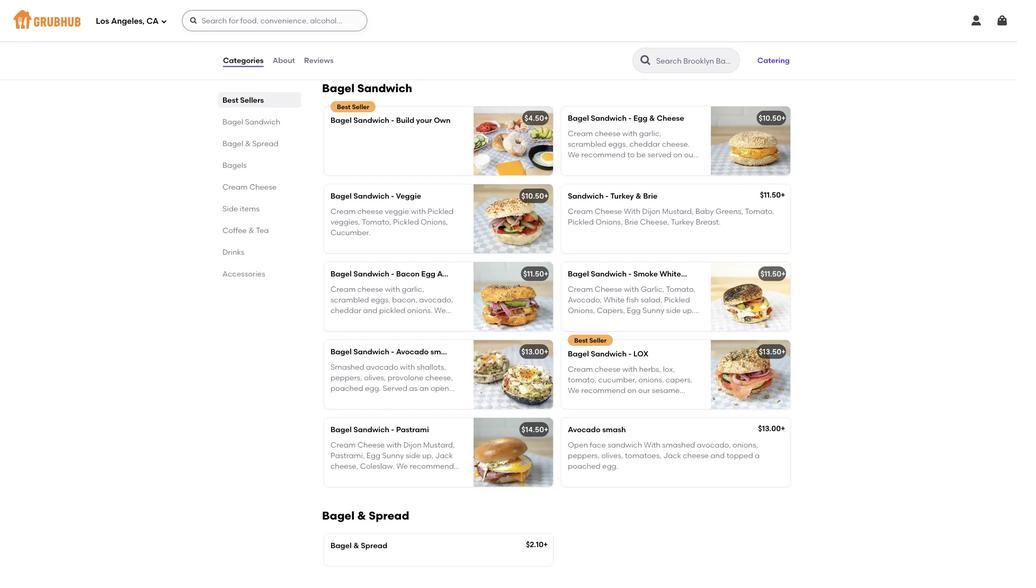 Task type: describe. For each thing, give the bounding box(es) containing it.
we inside cream cheese with dijon mustard, pastrami, egg sunny side up, jack cheese, coleslaw. we recommend to be served on our jalapeno cheese bagel.
[[397, 462, 408, 471]]

breast.
[[696, 218, 721, 227]]

olives, inside 'open face sandwich  with smashed avocado, onions, peppers, olives, tomatoes, jack cheese and topped a poached egg.'
[[602, 451, 624, 460]]

0 horizontal spatial smash
[[431, 348, 454, 357]]

- for smoke
[[629, 270, 632, 279]]

scrambled
[[568, 140, 607, 149]]

sandwich up best seller bagel sandwich - build your own
[[358, 82, 413, 95]]

own
[[434, 116, 451, 125]]

0 vertical spatial bagel sandwich
[[322, 82, 413, 95]]

1 vertical spatial bagel & spread
[[322, 510, 410, 523]]

los angeles, ca
[[96, 17, 159, 26]]

2 vertical spatial spread
[[361, 542, 388, 551]]

recommend inside cream cheese with dijon mustard, pastrami, egg sunny side up, jack cheese, coleslaw. we recommend to be served on our jalapeno cheese bagel.
[[410, 462, 454, 471]]

smashed avocado with shallots, peppers, olives, provolone cheese, poached egg. served as an open face sandwich. we recommend to use our plain bagel.
[[331, 363, 454, 415]]

our inside smashed avocado with shallots, peppers, olives, provolone cheese, poached egg. served as an open face sandwich. we recommend to use our plain bagel.
[[345, 406, 357, 415]]

topped
[[727, 451, 754, 460]]

avocado smash
[[568, 426, 626, 435]]

bagel sandwich - build your own image
[[474, 107, 553, 176]]

face inside 'open face sandwich  with smashed avocado, onions, peppers, olives, tomatoes, jack cheese and topped a poached egg.'
[[590, 441, 606, 450]]

bagel inside cream cheese with garlic, scrambled eggs, cheddar cheese. we recommend to be served on our everything bagel
[[608, 161, 629, 170]]

$11.50 + for bagel sandwich - bacon egg avocado & cheese
[[524, 270, 549, 279]]

cream cheese with herbs, lox, tomato, cucumber, onions, capers. we recommend on our sesame bagel.
[[568, 365, 693, 406]]

turkey inside cream cheese with dijon mustard, baby greens, tomato, pickled onions, brie cheese, turkey breast.
[[671, 218, 695, 227]]

bagel & spread inside tab
[[223, 139, 279, 148]]

cream cheese with garlic, tomato, avocado, white fish salad, pickled onions, capers, egg sunny side up. we recommend in our everything bagel
[[568, 285, 696, 337]]

on inside cream cheese with dijon mustard, pastrami, egg sunny side up, jack cheese, coleslaw. we recommend to be served on our jalapeno cheese bagel.
[[377, 473, 386, 482]]

side inside cream cheese with garlic, tomato, avocado, white fish salad, pickled onions, capers, egg sunny side up. we recommend in our everything bagel
[[667, 306, 681, 315]]

sandwich
[[608, 441, 643, 450]]

build
[[396, 116, 415, 125]]

Search Brooklyn Bagel Bakery search field
[[656, 56, 737, 66]]

egg. inside smashed avocado with shallots, peppers, olives, provolone cheese, poached egg. served as an open face sandwich. we recommend to use our plain bagel.
[[365, 384, 381, 393]]

egg. inside 'open face sandwich  with smashed avocado, onions, peppers, olives, tomatoes, jack cheese and topped a poached egg.'
[[603, 462, 619, 471]]

recommend inside cream cheese with garlic, tomato, avocado, white fish salad, pickled onions, capers, egg sunny side up. we recommend in our everything bagel
[[582, 317, 626, 326]]

cheese,
[[641, 218, 670, 227]]

- for veggie
[[391, 192, 395, 201]]

lox
[[634, 350, 649, 359]]

$2.10
[[526, 541, 544, 550]]

bagel sandwich - smoke white fish salad
[[568, 270, 720, 279]]

1 horizontal spatial svg image
[[997, 14, 1009, 27]]

bagel sandwich - lox
[[568, 350, 649, 359]]

$10.50 for cream cheese veggie with pickled veggies, tomato, pickled onions, cucumber.
[[522, 192, 544, 201]]

egg up garlic,
[[634, 114, 648, 123]]

shots
[[371, 41, 390, 50]]

bagel inside cream cheese with garlic, tomato, avocado, white fish salad, pickled onions, capers, egg sunny side up. we recommend in our everything bagel
[[568, 328, 589, 337]]

pastrami
[[396, 426, 429, 435]]

cream cheese with garlic, scrambled eggs, cheddar cheese. we recommend to be served on our everything bagel
[[568, 129, 697, 170]]

coffee
[[223, 226, 247, 235]]

spread inside tab
[[252, 139, 279, 148]]

open
[[568, 441, 588, 450]]

cream cheese with dijon mustard, pastrami, egg sunny side up, jack cheese, coleslaw. we recommend to be served on our jalapeno cheese bagel.
[[331, 441, 455, 493]]

egg inside cream cheese with garlic, tomato, avocado, white fish salad, pickled onions, capers, egg sunny side up. we recommend in our everything bagel
[[627, 306, 641, 315]]

about
[[273, 56, 295, 65]]

sandwich up eggs,
[[591, 114, 627, 123]]

in
[[628, 317, 634, 326]]

to inside cream cheese with garlic, scrambled eggs, cheddar cheese. we recommend to be served on our everything bagel
[[628, 150, 635, 159]]

best seller
[[575, 337, 607, 344]]

cheese up garlic,
[[657, 114, 685, 123]]

with for avocado
[[400, 363, 415, 372]]

recommend inside cream cheese with garlic, scrambled eggs, cheddar cheese. we recommend to be served on our everything bagel
[[582, 150, 626, 159]]

los
[[96, 17, 109, 26]]

cream cheese with dijon mustard, baby greens, tomato, pickled onions, brie cheese, turkey breast.
[[568, 207, 775, 227]]

capers,
[[597, 306, 626, 315]]

cucumber,
[[599, 376, 637, 385]]

garlic,
[[641, 285, 665, 294]]

1 horizontal spatial brie
[[644, 192, 658, 201]]

side items tab
[[223, 203, 297, 214]]

bagel sandwich -  egg & cheese
[[568, 114, 685, 123]]

bacon
[[396, 270, 420, 279]]

sellers
[[240, 95, 264, 104]]

mustard, for bagel sandwich - pastrami
[[424, 441, 455, 450]]

bagel sandwich inside tab
[[223, 117, 281, 126]]

search icon image
[[640, 54, 652, 67]]

1 vertical spatial spread
[[369, 510, 410, 523]]

on inside cream cheese with herbs, lox, tomato, cucumber, onions, capers. we recommend on our sesame bagel.
[[628, 386, 637, 395]]

egg right bacon
[[422, 270, 436, 279]]

bagel inside tab
[[223, 117, 243, 126]]

cheese.
[[663, 140, 690, 149]]

- down "everything"
[[606, 192, 609, 201]]

cream cheese tab
[[223, 181, 297, 192]]

cheese inside 'open face sandwich  with smashed avocado, onions, peppers, olives, tomatoes, jack cheese and topped a poached egg.'
[[683, 451, 709, 460]]

sandwich down plain on the bottom of page
[[354, 426, 390, 435]]

side inside cream cheese with dijon mustard, pastrami, egg sunny side up, jack cheese, coleslaw. we recommend to be served on our jalapeno cheese bagel.
[[406, 451, 421, 460]]

our inside cream cheese with garlic, tomato, avocado, white fish salad, pickled onions, capers, egg sunny side up. we recommend in our everything bagel
[[636, 317, 648, 326]]

sandwich down "everything"
[[568, 192, 604, 201]]

smoke
[[634, 270, 658, 279]]

veggies,
[[331, 218, 360, 227]]

recommend inside cream cheese with herbs, lox, tomato, cucumber, onions, capers. we recommend on our sesame bagel.
[[582, 386, 626, 395]]

bagel sandwich - veggie
[[331, 192, 422, 201]]

an
[[420, 384, 429, 393]]

herbs,
[[640, 365, 662, 374]]

dijon for with
[[643, 207, 661, 216]]

up.
[[683, 306, 694, 315]]

bagel sandwich - lox image
[[711, 340, 791, 409]]

0 vertical spatial $13.00
[[522, 348, 544, 357]]

your
[[416, 116, 432, 125]]

pickled down the veggie
[[393, 218, 419, 227]]

1 vertical spatial $13.00
[[759, 424, 781, 434]]

served inside cream cheese with garlic, scrambled eggs, cheddar cheese. we recommend to be served on our everything bagel
[[648, 150, 672, 159]]

with for lox
[[623, 365, 638, 374]]

cucumber.
[[331, 228, 371, 237]]

bagels tab
[[223, 160, 297, 171]]

poached inside smashed avocado with shallots, peppers, olives, provolone cheese, poached egg. served as an open face sandwich. we recommend to use our plain bagel.
[[331, 384, 363, 393]]

bagel sandwich - pastrami
[[331, 426, 429, 435]]

$11.50 + for bagel sandwich - smoke white fish salad
[[761, 270, 786, 279]]

best sellers
[[223, 95, 264, 104]]

cheese for bagel sandwich - lox
[[595, 365, 621, 374]]

eggs,
[[609, 140, 628, 149]]

angeles,
[[111, 17, 145, 26]]

capers.
[[666, 376, 693, 385]]

jalapeno
[[401, 473, 436, 482]]

to inside smashed avocado with shallots, peppers, olives, provolone cheese, poached egg. served as an open face sandwich. we recommend to use our plain bagel.
[[446, 395, 454, 404]]

1 horizontal spatial $13.00 +
[[759, 424, 786, 434]]

12 oz with 2 shots of espresso
[[330, 41, 432, 50]]

avocado,
[[697, 441, 731, 450]]

drinks tab
[[223, 247, 297, 258]]

cream inside tab
[[223, 182, 248, 191]]

use
[[331, 406, 343, 415]]

best for best seller bagel sandwich - build your own
[[337, 103, 351, 111]]

tomato, inside cream cheese veggie with pickled veggies, tomato, pickled onions, cucumber.
[[362, 218, 392, 227]]

we inside smashed avocado with shallots, peppers, olives, provolone cheese, poached egg. served as an open face sandwich. we recommend to use our plain bagel.
[[387, 395, 398, 404]]

sandwich.
[[349, 395, 385, 404]]

bagel sandwich - avocado smash
[[331, 348, 454, 357]]

sandwich inside tab
[[245, 117, 281, 126]]

$14.50
[[522, 426, 544, 435]]

baby
[[696, 207, 714, 216]]

1 vertical spatial avocado
[[396, 348, 429, 357]]

1 vertical spatial smash
[[603, 426, 626, 435]]

$4.50 +
[[525, 114, 549, 123]]

with left 2
[[348, 41, 363, 50]]

lox,
[[663, 365, 675, 374]]

$11.50 for bagel sandwich - bacon egg avocado & cheese
[[524, 270, 544, 279]]

accessories tab
[[223, 268, 297, 279]]

sunny inside cream cheese with garlic, tomato, avocado, white fish salad, pickled onions, capers, egg sunny side up. we recommend in our everything bagel
[[643, 306, 665, 315]]

everything
[[650, 317, 687, 326]]

onions, inside 'open face sandwich  with smashed avocado, onions, peppers, olives, tomatoes, jack cheese and topped a poached egg.'
[[733, 441, 759, 450]]

bagel sandwich - pastrami image
[[474, 418, 553, 487]]

$13.50
[[760, 348, 782, 357]]

greens,
[[716, 207, 744, 216]]

with inside cream cheese veggie with pickled veggies, tomato, pickled onions, cucumber.
[[411, 207, 426, 216]]

with inside 'open face sandwich  with smashed avocado, onions, peppers, olives, tomatoes, jack cheese and topped a poached egg.'
[[644, 441, 661, 450]]

2 vertical spatial avocado
[[568, 426, 601, 435]]

served
[[383, 384, 408, 393]]

bagel sandwich - bacon egg avocado & cheese image
[[474, 263, 553, 331]]

peppers, inside 'open face sandwich  with smashed avocado, onions, peppers, olives, tomatoes, jack cheese and topped a poached egg.'
[[568, 451, 600, 460]]

salad
[[699, 270, 720, 279]]

cheese for bagel sandwich - veggie
[[358, 207, 384, 216]]

garlic,
[[640, 129, 662, 138]]

cheese for bagel sandwich -  egg & cheese
[[595, 129, 621, 138]]

poached inside 'open face sandwich  with smashed avocado, onions, peppers, olives, tomatoes, jack cheese and topped a poached egg.'
[[568, 462, 601, 471]]

avocado
[[366, 363, 398, 372]]

sandwich - turkey & brie
[[568, 192, 658, 201]]

items
[[240, 204, 260, 213]]

open face sandwich  with smashed avocado, onions, peppers, olives, tomatoes, jack cheese and topped a poached egg.
[[568, 441, 760, 471]]

$13.50 +
[[760, 348, 786, 357]]

0 horizontal spatial $13.00 +
[[522, 348, 549, 357]]

& inside tab
[[245, 139, 251, 148]]

plain
[[359, 406, 377, 415]]

fish
[[627, 295, 639, 304]]



Task type: locate. For each thing, give the bounding box(es) containing it.
1 horizontal spatial best
[[337, 103, 351, 111]]

sandwich left "build"
[[354, 116, 390, 125]]

- up avocado
[[391, 348, 395, 357]]

1 vertical spatial peppers,
[[568, 451, 600, 460]]

our down cheese. at the top
[[685, 150, 697, 159]]

our inside cream cheese with garlic, scrambled eggs, cheddar cheese. we recommend to be served on our everything bagel
[[685, 150, 697, 159]]

coffee & tea
[[223, 226, 269, 235]]

bagel.
[[568, 397, 591, 406], [378, 406, 401, 415]]

1 vertical spatial white
[[604, 295, 625, 304]]

2 horizontal spatial on
[[674, 150, 683, 159]]

our down "coleslaw."
[[388, 473, 400, 482]]

bagel inside tab
[[223, 139, 243, 148]]

be down pastrami, at the bottom of the page
[[340, 473, 349, 482]]

bagel. down tomato,
[[568, 397, 591, 406]]

cheese inside cream cheese with garlic, scrambled eggs, cheddar cheese. we recommend to be served on our everything bagel
[[595, 129, 621, 138]]

0 vertical spatial to
[[628, 150, 635, 159]]

mustard, for sandwich - turkey & brie
[[663, 207, 694, 216]]

cheese for cream cheese with dijon mustard, baby greens, tomato, pickled onions, brie cheese, turkey breast.
[[595, 207, 623, 216]]

2 horizontal spatial best
[[575, 337, 588, 344]]

avocado,
[[568, 295, 602, 304]]

onions, down veggie at the top left of the page
[[421, 218, 448, 227]]

0 vertical spatial sunny
[[643, 306, 665, 315]]

1 horizontal spatial jack
[[664, 451, 682, 460]]

1 horizontal spatial $13.00
[[759, 424, 781, 434]]

to down open
[[446, 395, 454, 404]]

best for best seller
[[575, 337, 588, 344]]

dijon for with
[[404, 441, 422, 450]]

we down served
[[387, 395, 398, 404]]

seller for best seller
[[590, 337, 607, 344]]

- for avocado
[[391, 348, 395, 357]]

egg inside cream cheese with dijon mustard, pastrami, egg sunny side up, jack cheese, coleslaw. we recommend to be served on our jalapeno cheese bagel.
[[367, 451, 381, 460]]

1 horizontal spatial $10.50
[[759, 114, 782, 123]]

cheddar
[[630, 140, 661, 149]]

of
[[392, 41, 399, 50]]

bagel sandwich down sellers
[[223, 117, 281, 126]]

cheese, inside smashed avocado with shallots, peppers, olives, provolone cheese, poached egg. served as an open face sandwich. we recommend to use our plain bagel.
[[426, 373, 453, 382]]

$10.50 +
[[759, 114, 786, 123], [522, 192, 549, 201]]

onions, down avocado,
[[568, 306, 595, 315]]

a
[[755, 451, 760, 460]]

cream for cream cheese with herbs, lox, tomato, cucumber, onions, capers. we recommend on our sesame bagel.
[[568, 365, 593, 374]]

avocado up open
[[568, 426, 601, 435]]

1 vertical spatial brie
[[625, 218, 639, 227]]

onions, down herbs,
[[639, 376, 664, 385]]

be down cheddar
[[637, 150, 646, 159]]

- for lox
[[629, 350, 632, 359]]

with for smoke
[[624, 285, 639, 294]]

with down sandwich - turkey & brie
[[624, 207, 641, 216]]

1 vertical spatial served
[[351, 473, 375, 482]]

1 horizontal spatial face
[[590, 441, 606, 450]]

cream for cream cheese with dijon mustard, pastrami, egg sunny side up, jack cheese, coleslaw. we recommend to be served on our jalapeno cheese bagel.
[[331, 441, 356, 450]]

sunny inside cream cheese with dijon mustard, pastrami, egg sunny side up, jack cheese, coleslaw. we recommend to be served on our jalapeno cheese bagel.
[[382, 451, 404, 460]]

1 vertical spatial tomato,
[[362, 218, 392, 227]]

mustard, inside cream cheese with dijon mustard, baby greens, tomato, pickled onions, brie cheese, turkey breast.
[[663, 207, 694, 216]]

onions, inside cream cheese veggie with pickled veggies, tomato, pickled onions, cucumber.
[[421, 218, 448, 227]]

our left sesame
[[639, 386, 651, 395]]

olives, down sandwich
[[602, 451, 624, 460]]

0 vertical spatial side
[[667, 306, 681, 315]]

bagel sandwich up best seller bagel sandwich - build your own
[[322, 82, 413, 95]]

- inside best seller bagel sandwich - build your own
[[391, 116, 395, 125]]

$10.50 for cream cheese with garlic, scrambled eggs, cheddar cheese. we recommend to be served on our everything bagel
[[759, 114, 782, 123]]

cream cheese
[[223, 182, 277, 191]]

egg down the fish
[[627, 306, 641, 315]]

served
[[648, 150, 672, 159], [351, 473, 375, 482]]

0 horizontal spatial svg image
[[161, 18, 167, 25]]

- for egg
[[629, 114, 632, 123]]

cream for cream cheese with garlic, tomato, avocado, white fish salad, pickled onions, capers, egg sunny side up. we recommend in our everything bagel
[[568, 285, 593, 294]]

white left fish
[[660, 270, 682, 279]]

sandwich up the veggie
[[354, 192, 390, 201]]

$10.50
[[759, 114, 782, 123], [522, 192, 544, 201]]

+
[[544, 114, 549, 123], [782, 114, 786, 123], [781, 191, 786, 200], [544, 192, 549, 201], [544, 270, 549, 279], [782, 270, 786, 279], [544, 348, 549, 357], [782, 348, 786, 357], [781, 424, 786, 434], [544, 426, 549, 435], [544, 541, 548, 550]]

recommend down eggs,
[[582, 150, 626, 159]]

on inside cream cheese with garlic, scrambled eggs, cheddar cheese. we recommend to be served on our everything bagel
[[674, 150, 683, 159]]

dijon inside cream cheese with dijon mustard, baby greens, tomato, pickled onions, brie cheese, turkey breast.
[[643, 207, 661, 216]]

with up the fish
[[624, 285, 639, 294]]

1 vertical spatial with
[[644, 441, 661, 450]]

onions, up topped
[[733, 441, 759, 450]]

cheese for cream cheese with dijon mustard, pastrami, egg sunny side up, jack cheese, coleslaw. we recommend to be served on our jalapeno cheese bagel.
[[358, 441, 385, 450]]

cheese, inside cream cheese with dijon mustard, pastrami, egg sunny side up, jack cheese, coleslaw. we recommend to be served on our jalapeno cheese bagel.
[[331, 462, 359, 471]]

to down pastrami, at the bottom of the page
[[331, 473, 338, 482]]

with inside cream cheese with garlic, scrambled eggs, cheddar cheese. we recommend to be served on our everything bagel
[[623, 129, 638, 138]]

egg. up sandwich.
[[365, 384, 381, 393]]

coleslaw.
[[360, 462, 395, 471]]

- left smoke
[[629, 270, 632, 279]]

onions, inside cream cheese with herbs, lox, tomato, cucumber, onions, capers. we recommend on our sesame bagel.
[[639, 376, 664, 385]]

$10.50 + for cream cheese veggie with pickled veggies, tomato, pickled onions, cucumber.
[[522, 192, 549, 201]]

avocado up 'shallots,'
[[396, 348, 429, 357]]

we down tomato,
[[568, 386, 580, 395]]

we
[[568, 150, 580, 159], [568, 317, 580, 326], [568, 386, 580, 395], [387, 395, 398, 404], [397, 462, 408, 471]]

12
[[330, 41, 337, 50]]

bagel sandwich - bacon egg avocado & cheese
[[331, 270, 505, 279]]

cream inside cream cheese with dijon mustard, baby greens, tomato, pickled onions, brie cheese, turkey breast.
[[568, 207, 593, 216]]

seller inside best seller bagel sandwich - build your own
[[352, 103, 370, 111]]

$11.50 for bagel sandwich - smoke white fish salad
[[761, 270, 782, 279]]

we inside cream cheese with garlic, tomato, avocado, white fish salad, pickled onions, capers, egg sunny side up. we recommend in our everything bagel
[[568, 317, 580, 326]]

1 vertical spatial mustard,
[[424, 441, 455, 450]]

cream
[[568, 129, 593, 138], [223, 182, 248, 191], [331, 207, 356, 216], [568, 207, 593, 216], [568, 285, 593, 294], [568, 365, 593, 374], [331, 441, 356, 450]]

served inside cream cheese with dijon mustard, pastrami, egg sunny side up, jack cheese, coleslaw. we recommend to be served on our jalapeno cheese bagel.
[[351, 473, 375, 482]]

2 jack from the left
[[664, 451, 682, 460]]

side items
[[223, 204, 260, 213]]

1 horizontal spatial sunny
[[643, 306, 665, 315]]

bagel & spread tab
[[223, 138, 297, 149]]

0 vertical spatial bagel
[[608, 161, 629, 170]]

bagel up best seller
[[568, 328, 589, 337]]

0 vertical spatial mustard,
[[663, 207, 694, 216]]

recommend down an
[[400, 395, 445, 404]]

cream for cream cheese with dijon mustard, baby greens, tomato, pickled onions, brie cheese, turkey breast.
[[568, 207, 593, 216]]

with inside cream cheese with dijon mustard, baby greens, tomato, pickled onions, brie cheese, turkey breast.
[[624, 207, 641, 216]]

0 horizontal spatial white
[[604, 295, 625, 304]]

1 vertical spatial cheese,
[[331, 462, 359, 471]]

bagel. inside smashed avocado with shallots, peppers, olives, provolone cheese, poached egg. served as an open face sandwich. we recommend to use our plain bagel.
[[378, 406, 401, 415]]

cheese inside cream cheese with dijon mustard, baby greens, tomato, pickled onions, brie cheese, turkey breast.
[[595, 207, 623, 216]]

1 horizontal spatial be
[[637, 150, 646, 159]]

pickled
[[428, 207, 454, 216], [393, 218, 419, 227], [568, 218, 594, 227], [665, 295, 691, 304]]

jack inside cream cheese with dijon mustard, pastrami, egg sunny side up, jack cheese, coleslaw. we recommend to be served on our jalapeno cheese bagel.
[[436, 451, 453, 460]]

dijon inside cream cheese with dijon mustard, pastrami, egg sunny side up, jack cheese, coleslaw. we recommend to be served on our jalapeno cheese bagel.
[[404, 441, 422, 450]]

best inside tab
[[223, 95, 239, 104]]

1 vertical spatial be
[[340, 473, 349, 482]]

with for pastrami
[[387, 441, 402, 450]]

cheese for cream cheese
[[250, 182, 277, 191]]

1 horizontal spatial mustard,
[[663, 207, 694, 216]]

1 horizontal spatial svg image
[[971, 14, 983, 27]]

0 vertical spatial poached
[[331, 384, 363, 393]]

we inside cream cheese with herbs, lox, tomato, cucumber, onions, capers. we recommend on our sesame bagel.
[[568, 386, 580, 395]]

2 vertical spatial on
[[377, 473, 386, 482]]

cream inside cream cheese veggie with pickled veggies, tomato, pickled onions, cucumber.
[[331, 207, 356, 216]]

peppers,
[[331, 373, 363, 382], [568, 451, 600, 460]]

cheese inside cream cheese veggie with pickled veggies, tomato, pickled onions, cucumber.
[[358, 207, 384, 216]]

0 horizontal spatial bagel.
[[378, 406, 401, 415]]

0 horizontal spatial brie
[[625, 218, 639, 227]]

jack inside 'open face sandwich  with smashed avocado, onions, peppers, olives, tomatoes, jack cheese and topped a poached egg.'
[[664, 451, 682, 460]]

bagel. right plain on the bottom of page
[[378, 406, 401, 415]]

with for egg
[[623, 129, 638, 138]]

pickled up up.
[[665, 295, 691, 304]]

cheese for cream cheese with garlic, tomato, avocado, white fish salad, pickled onions, capers, egg sunny side up. we recommend in our everything bagel
[[595, 285, 623, 294]]

with
[[348, 41, 363, 50], [623, 129, 638, 138], [411, 207, 426, 216], [624, 285, 639, 294], [400, 363, 415, 372], [623, 365, 638, 374], [387, 441, 402, 450]]

catering button
[[753, 49, 795, 72]]

cream inside cream cheese with garlic, tomato, avocado, white fish salad, pickled onions, capers, egg sunny side up. we recommend in our everything bagel
[[568, 285, 593, 294]]

svg image
[[971, 14, 983, 27], [161, 18, 167, 25]]

with up tomatoes,
[[644, 441, 661, 450]]

cheese down sandwich - turkey & brie
[[595, 207, 623, 216]]

bagel sandwich tab
[[223, 116, 297, 127]]

our inside cream cheese with herbs, lox, tomato, cucumber, onions, capers. we recommend on our sesame bagel.
[[639, 386, 651, 395]]

1 horizontal spatial seller
[[590, 337, 607, 344]]

smash up sandwich
[[603, 426, 626, 435]]

onions,
[[639, 376, 664, 385], [733, 441, 759, 450]]

0 horizontal spatial turkey
[[611, 192, 634, 201]]

1 vertical spatial bagel
[[568, 328, 589, 337]]

0 vertical spatial $10.50 +
[[759, 114, 786, 123]]

cream up veggies,
[[331, 207, 356, 216]]

we up the jalapeno
[[397, 462, 408, 471]]

2 horizontal spatial onions,
[[596, 218, 623, 227]]

1 vertical spatial face
[[590, 441, 606, 450]]

with inside cream cheese with garlic, tomato, avocado, white fish salad, pickled onions, capers, egg sunny side up. we recommend in our everything bagel
[[624, 285, 639, 294]]

cheese inside cream cheese with garlic, tomato, avocado, white fish salad, pickled onions, capers, egg sunny side up. we recommend in our everything bagel
[[595, 285, 623, 294]]

1 horizontal spatial served
[[648, 150, 672, 159]]

cream down sandwich - turkey & brie
[[568, 207, 593, 216]]

be inside cream cheese with garlic, scrambled eggs, cheddar cheese. we recommend to be served on our everything bagel
[[637, 150, 646, 159]]

cheese up capers,
[[595, 285, 623, 294]]

bagels
[[223, 161, 247, 170]]

bagel sandwich - veggie image
[[474, 185, 553, 254]]

categories
[[223, 56, 264, 65]]

sandwich down best seller
[[591, 350, 627, 359]]

bagel sandwich - avocado smash image
[[474, 340, 553, 409]]

on down cucumber,
[[628, 386, 637, 395]]

coffee & tea tab
[[223, 225, 297, 236]]

1 vertical spatial $10.50 +
[[522, 192, 549, 201]]

drinks
[[223, 248, 245, 257]]

egg
[[634, 114, 648, 123], [422, 270, 436, 279], [627, 306, 641, 315], [367, 451, 381, 460]]

mustard, up cheese,
[[663, 207, 694, 216]]

brie left cheese,
[[625, 218, 639, 227]]

be inside cream cheese with dijon mustard, pastrami, egg sunny side up, jack cheese, coleslaw. we recommend to be served on our jalapeno cheese bagel.
[[340, 473, 349, 482]]

poached down open
[[568, 462, 601, 471]]

cream down bagels
[[223, 182, 248, 191]]

1 horizontal spatial with
[[644, 441, 661, 450]]

and
[[711, 451, 725, 460]]

sandwich left bacon
[[354, 270, 390, 279]]

avocado right bacon
[[438, 270, 470, 279]]

0 horizontal spatial seller
[[352, 103, 370, 111]]

- left "build"
[[391, 116, 395, 125]]

turkey down cream cheese with garlic, scrambled eggs, cheddar cheese. we recommend to be served on our everything bagel
[[611, 192, 634, 201]]

$13.00 +
[[522, 348, 549, 357], [759, 424, 786, 434]]

1 vertical spatial seller
[[590, 337, 607, 344]]

bagel.
[[360, 484, 382, 493]]

our right use
[[345, 406, 357, 415]]

white
[[660, 270, 682, 279], [604, 295, 625, 304]]

pickled right the veggie
[[428, 207, 454, 216]]

salad,
[[641, 295, 663, 304]]

0 horizontal spatial bagel sandwich
[[223, 117, 281, 126]]

0 horizontal spatial $13.00
[[522, 348, 544, 357]]

face inside smashed avocado with shallots, peppers, olives, provolone cheese, poached egg. served as an open face sandwich. we recommend to use our plain bagel.
[[331, 395, 347, 404]]

jack
[[436, 451, 453, 460], [664, 451, 682, 460]]

1 vertical spatial bagel sandwich
[[223, 117, 281, 126]]

$10.50 + for cream cheese with garlic, scrambled eggs, cheddar cheese. we recommend to be served on our everything bagel
[[759, 114, 786, 123]]

$11.50 +
[[761, 191, 786, 200], [524, 270, 549, 279], [761, 270, 786, 279]]

1 horizontal spatial tomato,
[[667, 285, 696, 294]]

jack for up,
[[436, 451, 453, 460]]

oz
[[338, 41, 346, 50]]

with inside cream cheese with dijon mustard, pastrami, egg sunny side up, jack cheese, coleslaw. we recommend to be served on our jalapeno cheese bagel.
[[387, 441, 402, 450]]

tomato, right greens,
[[746, 207, 775, 216]]

cream cheese veggie with pickled veggies, tomato, pickled onions, cucumber.
[[331, 207, 454, 237]]

our inside cream cheese with dijon mustard, pastrami, egg sunny side up, jack cheese, coleslaw. we recommend to be served on our jalapeno cheese bagel.
[[388, 473, 400, 482]]

side up everything
[[667, 306, 681, 315]]

white up capers,
[[604, 295, 625, 304]]

1 horizontal spatial bagel
[[608, 161, 629, 170]]

sandwich up bagel & spread tab
[[245, 117, 281, 126]]

with up cucumber,
[[623, 365, 638, 374]]

seller
[[352, 103, 370, 111], [590, 337, 607, 344]]

1 horizontal spatial dijon
[[643, 207, 661, 216]]

with inside cream cheese with herbs, lox, tomato, cucumber, onions, capers. we recommend on our sesame bagel.
[[623, 365, 638, 374]]

with down veggie at the top left of the page
[[411, 207, 426, 216]]

cheese
[[595, 129, 621, 138], [358, 207, 384, 216], [479, 270, 505, 279], [595, 365, 621, 374], [683, 451, 709, 460]]

0 horizontal spatial served
[[351, 473, 375, 482]]

$13.00
[[522, 348, 544, 357], [759, 424, 781, 434]]

2
[[365, 41, 369, 50]]

olives, inside smashed avocado with shallots, peppers, olives, provolone cheese, poached egg. served as an open face sandwich. we recommend to use our plain bagel.
[[364, 373, 386, 382]]

0 horizontal spatial on
[[377, 473, 386, 482]]

cheese, down pastrami, at the bottom of the page
[[331, 462, 359, 471]]

main navigation navigation
[[0, 0, 1018, 41]]

1 horizontal spatial turkey
[[671, 218, 695, 227]]

-
[[629, 114, 632, 123], [391, 116, 395, 125], [391, 192, 395, 201], [606, 192, 609, 201], [391, 270, 395, 279], [629, 270, 632, 279], [391, 348, 395, 357], [629, 350, 632, 359], [391, 426, 395, 435]]

provolone
[[388, 373, 424, 382]]

cheese down bagel sandwich - pastrami
[[358, 441, 385, 450]]

cream up the scrambled
[[568, 129, 593, 138]]

we down avocado,
[[568, 317, 580, 326]]

bagel. inside cream cheese with herbs, lox, tomato, cucumber, onions, capers. we recommend on our sesame bagel.
[[568, 397, 591, 406]]

ca
[[147, 17, 159, 26]]

1 horizontal spatial white
[[660, 270, 682, 279]]

1 horizontal spatial peppers,
[[568, 451, 600, 460]]

1 horizontal spatial smash
[[603, 426, 626, 435]]

smash up 'shallots,'
[[431, 348, 454, 357]]

pickled down sandwich - turkey & brie
[[568, 218, 594, 227]]

tomato, inside cream cheese with garlic, tomato, avocado, white fish salad, pickled onions, capers, egg sunny side up. we recommend in our everything bagel
[[667, 285, 696, 294]]

with inside smashed avocado with shallots, peppers, olives, provolone cheese, poached egg. served as an open face sandwich. we recommend to use our plain bagel.
[[400, 363, 415, 372]]

on down cheese. at the top
[[674, 150, 683, 159]]

egg up "coleslaw."
[[367, 451, 381, 460]]

0 horizontal spatial best
[[223, 95, 239, 104]]

0 vertical spatial brie
[[644, 192, 658, 201]]

0 horizontal spatial cheese,
[[331, 462, 359, 471]]

sesame
[[652, 386, 680, 395]]

shallots,
[[417, 363, 446, 372]]

1 vertical spatial $10.50
[[522, 192, 544, 201]]

jack for tomatoes,
[[664, 451, 682, 460]]

our right in at right bottom
[[636, 317, 648, 326]]

veggie
[[385, 207, 409, 216]]

sandwich up avocado
[[354, 348, 390, 357]]

- for pastrami
[[391, 426, 395, 435]]

cheese inside cream cheese with herbs, lox, tomato, cucumber, onions, capers. we recommend on our sesame bagel.
[[595, 365, 621, 374]]

0 horizontal spatial to
[[331, 473, 338, 482]]

poached
[[331, 384, 363, 393], [568, 462, 601, 471]]

on
[[674, 150, 683, 159], [628, 386, 637, 395], [377, 473, 386, 482]]

tea
[[256, 226, 269, 235]]

cheese
[[657, 114, 685, 123], [250, 182, 277, 191], [595, 207, 623, 216], [595, 285, 623, 294], [358, 441, 385, 450], [331, 484, 358, 493]]

with up provolone
[[400, 363, 415, 372]]

dijon down pastrami
[[404, 441, 422, 450]]

jack right the up,
[[436, 451, 453, 460]]

1 vertical spatial onions,
[[733, 441, 759, 450]]

sunny down salad, in the bottom of the page
[[643, 306, 665, 315]]

Search for food, convenience, alcohol... search field
[[182, 10, 368, 31]]

egg. down sandwich
[[603, 462, 619, 471]]

accessories
[[223, 269, 265, 278]]

1 horizontal spatial bagel sandwich
[[322, 82, 413, 95]]

2 vertical spatial bagel & spread
[[331, 542, 388, 551]]

0 vertical spatial smash
[[431, 348, 454, 357]]

egg.
[[365, 384, 381, 393], [603, 462, 619, 471]]

veggie
[[396, 192, 422, 201]]

1 vertical spatial $13.00 +
[[759, 424, 786, 434]]

face up use
[[331, 395, 347, 404]]

0 horizontal spatial face
[[331, 395, 347, 404]]

smashed
[[331, 363, 365, 372]]

olives, down avocado
[[364, 373, 386, 382]]

1 horizontal spatial avocado
[[438, 270, 470, 279]]

turkey left 'breast.'
[[671, 218, 695, 227]]

bagel sandwich - smoke white fish salad image
[[711, 263, 791, 331]]

0 horizontal spatial $10.50 +
[[522, 192, 549, 201]]

0 vertical spatial egg.
[[365, 384, 381, 393]]

onions, inside cream cheese with garlic, tomato, avocado, white fish salad, pickled onions, capers, egg sunny side up. we recommend in our everything bagel
[[568, 306, 595, 315]]

tomatoes,
[[625, 451, 662, 460]]

& inside tab
[[249, 226, 254, 235]]

1 horizontal spatial on
[[628, 386, 637, 395]]

0 vertical spatial bagel & spread
[[223, 139, 279, 148]]

jack down smashed
[[664, 451, 682, 460]]

about button
[[272, 41, 296, 80]]

$4.50
[[525, 114, 544, 123]]

bagel inside best seller bagel sandwich - build your own
[[331, 116, 352, 125]]

we inside cream cheese with garlic, scrambled eggs, cheddar cheese. we recommend to be served on our everything bagel
[[568, 150, 580, 159]]

tomato,
[[568, 376, 597, 385]]

cheese inside "cream cheese" tab
[[250, 182, 277, 191]]

cream inside cream cheese with garlic, scrambled eggs, cheddar cheese. we recommend to be served on our everything bagel
[[568, 129, 593, 138]]

on down "coleslaw."
[[377, 473, 386, 482]]

peppers, inside smashed avocado with shallots, peppers, olives, provolone cheese, poached egg. served as an open face sandwich. we recommend to use our plain bagel.
[[331, 373, 363, 382]]

onions, down sandwich - turkey & brie
[[596, 218, 623, 227]]

fish
[[683, 270, 698, 279]]

best inside best seller bagel sandwich - build your own
[[337, 103, 351, 111]]

1 horizontal spatial olives,
[[602, 451, 624, 460]]

sandwich
[[358, 82, 413, 95], [591, 114, 627, 123], [354, 116, 390, 125], [245, 117, 281, 126], [354, 192, 390, 201], [568, 192, 604, 201], [354, 270, 390, 279], [591, 270, 627, 279], [354, 348, 390, 357], [591, 350, 627, 359], [354, 426, 390, 435]]

peppers, down smashed
[[331, 373, 363, 382]]

smashed
[[663, 441, 696, 450]]

svg image
[[997, 14, 1009, 27], [189, 16, 198, 25]]

brie inside cream cheese with dijon mustard, baby greens, tomato, pickled onions, brie cheese, turkey breast.
[[625, 218, 639, 227]]

2 horizontal spatial avocado
[[568, 426, 601, 435]]

- for bacon
[[391, 270, 395, 279]]

1 jack from the left
[[436, 451, 453, 460]]

sandwich inside best seller bagel sandwich - build your own
[[354, 116, 390, 125]]

tomato, down fish
[[667, 285, 696, 294]]

white inside cream cheese with garlic, tomato, avocado, white fish salad, pickled onions, capers, egg sunny side up. we recommend in our everything bagel
[[604, 295, 625, 304]]

we up "everything"
[[568, 150, 580, 159]]

onions, inside cream cheese with dijon mustard, baby greens, tomato, pickled onions, brie cheese, turkey breast.
[[596, 218, 623, 227]]

categories button
[[223, 41, 264, 80]]

cheese left bagel.
[[331, 484, 358, 493]]

brie up cheese,
[[644, 192, 658, 201]]

tomato, inside cream cheese with dijon mustard, baby greens, tomato, pickled onions, brie cheese, turkey breast.
[[746, 207, 775, 216]]

pastrami,
[[331, 451, 365, 460]]

cream for cream cheese with garlic, scrambled eggs, cheddar cheese. we recommend to be served on our everything bagel
[[568, 129, 593, 138]]

0 horizontal spatial with
[[624, 207, 641, 216]]

1 horizontal spatial cheese,
[[426, 373, 453, 382]]

0 vertical spatial $13.00 +
[[522, 348, 549, 357]]

best sellers tab
[[223, 94, 297, 105]]

1 horizontal spatial egg.
[[603, 462, 619, 471]]

0 horizontal spatial sunny
[[382, 451, 404, 460]]

1 vertical spatial to
[[446, 395, 454, 404]]

mustard, inside cream cheese with dijon mustard, pastrami, egg sunny side up, jack cheese, coleslaw. we recommend to be served on our jalapeno cheese bagel.
[[424, 441, 455, 450]]

0 vertical spatial peppers,
[[331, 373, 363, 382]]

0 horizontal spatial tomato,
[[362, 218, 392, 227]]

spread
[[252, 139, 279, 148], [369, 510, 410, 523], [361, 542, 388, 551]]

recommend
[[582, 150, 626, 159], [582, 317, 626, 326], [582, 386, 626, 395], [400, 395, 445, 404], [410, 462, 454, 471]]

cream inside cream cheese with herbs, lox, tomato, cucumber, onions, capers. we recommend on our sesame bagel.
[[568, 365, 593, 374]]

turkey
[[611, 192, 634, 201], [671, 218, 695, 227]]

recommend down capers,
[[582, 317, 626, 326]]

mustard,
[[663, 207, 694, 216], [424, 441, 455, 450]]

sandwich up avocado,
[[591, 270, 627, 279]]

everything
[[568, 161, 606, 170]]

pickled inside cream cheese with dijon mustard, baby greens, tomato, pickled onions, brie cheese, turkey breast.
[[568, 218, 594, 227]]

0 vertical spatial onions,
[[639, 376, 664, 385]]

seller for best seller bagel sandwich - build your own
[[352, 103, 370, 111]]

1 vertical spatial poached
[[568, 462, 601, 471]]

0 horizontal spatial svg image
[[189, 16, 198, 25]]

0 vertical spatial $10.50
[[759, 114, 782, 123]]

recommend down cucumber,
[[582, 386, 626, 395]]

peppers, down open
[[568, 451, 600, 460]]

0 horizontal spatial peppers,
[[331, 373, 363, 382]]

1 vertical spatial egg.
[[603, 462, 619, 471]]

0 vertical spatial olives,
[[364, 373, 386, 382]]

tomato,
[[746, 207, 775, 216], [362, 218, 392, 227], [667, 285, 696, 294]]

dijon up cheese,
[[643, 207, 661, 216]]

1 horizontal spatial bagel.
[[568, 397, 591, 406]]

0 vertical spatial be
[[637, 150, 646, 159]]

recommend inside smashed avocado with shallots, peppers, olives, provolone cheese, poached egg. served as an open face sandwich. we recommend to use our plain bagel.
[[400, 395, 445, 404]]

best seller bagel sandwich - build your own
[[331, 103, 451, 125]]

pickled inside cream cheese with garlic, tomato, avocado, white fish salad, pickled onions, capers, egg sunny side up. we recommend in our everything bagel
[[665, 295, 691, 304]]

bagel sandwich -  egg & cheese image
[[711, 107, 791, 176]]

0 vertical spatial white
[[660, 270, 682, 279]]

cream for cream cheese veggie with pickled veggies, tomato, pickled onions, cucumber.
[[331, 207, 356, 216]]

to inside cream cheese with dijon mustard, pastrami, egg sunny side up, jack cheese, coleslaw. we recommend to be served on our jalapeno cheese bagel.
[[331, 473, 338, 482]]

dijon
[[643, 207, 661, 216], [404, 441, 422, 450]]

0 horizontal spatial avocado
[[396, 348, 429, 357]]

cheese, up open
[[426, 373, 453, 382]]

catering
[[758, 56, 790, 65]]

0 horizontal spatial dijon
[[404, 441, 422, 450]]

best for best sellers
[[223, 95, 239, 104]]

cream up pastrami, at the bottom of the page
[[331, 441, 356, 450]]

1 vertical spatial turkey
[[671, 218, 695, 227]]



Task type: vqa. For each thing, say whether or not it's contained in the screenshot.
roasted within Traditional Korean flavors! Protein: Beef Veggies: bean sprouts, carrots, cucumbers, kale slaw Sauce: Korean hot sauce Toppings: scallions, sesame oil, roasted sesame seeds
no



